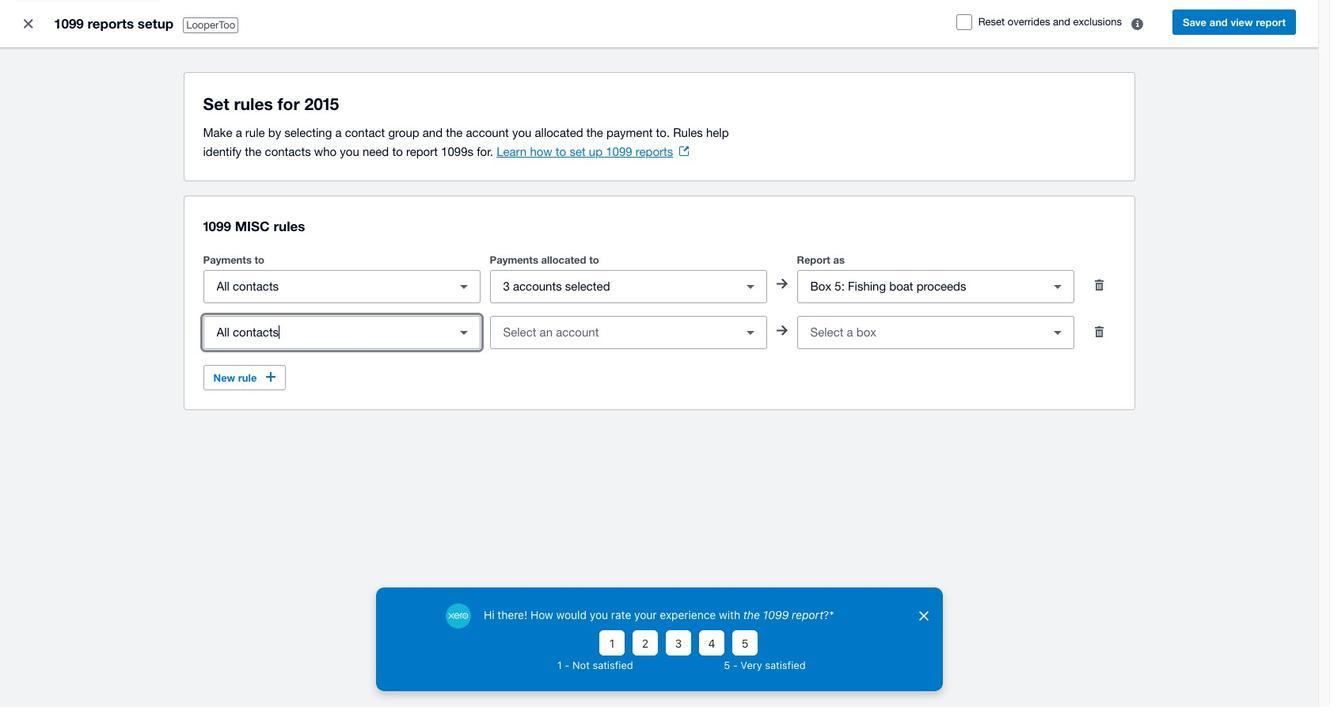 Task type: vqa. For each thing, say whether or not it's contained in the screenshot.
bottommost the rule
yes



Task type: describe. For each thing, give the bounding box(es) containing it.
view
[[1231, 16, 1254, 29]]

learn how to set up 1099 reports
[[497, 145, 674, 158]]

1 vertical spatial allocated
[[541, 253, 587, 266]]

Select a box field
[[798, 318, 1042, 348]]

report inside save and view report button
[[1256, 16, 1286, 29]]

expand list of contact groups image for payments to field
[[448, 271, 480, 303]]

payments for payments to
[[203, 253, 252, 266]]

up
[[589, 145, 603, 158]]

misc
[[235, 218, 270, 234]]

make a rule by selecting a contact group and the account you allocated the payment to. rules help identify the contacts who you need to report 1099s for.
[[203, 126, 729, 158]]

by
[[268, 126, 281, 139]]

2 horizontal spatial the
[[587, 126, 604, 139]]

group
[[388, 126, 420, 139]]

exclusions
[[1074, 16, 1122, 28]]

overrides
[[1008, 16, 1051, 28]]

expand list image for payments allocated to 'field'
[[735, 271, 766, 303]]

loopertoo
[[186, 19, 235, 31]]

new
[[213, 371, 235, 384]]

learn how to set up 1099 reports link
[[497, 145, 689, 158]]

report as
[[797, 253, 845, 266]]

1 vertical spatial reports
[[636, 145, 674, 158]]

payments to
[[203, 253, 265, 266]]

set rules for 2015
[[203, 94, 339, 114]]

to.
[[656, 126, 670, 139]]

to down 1099 misc rules
[[255, 253, 265, 266]]

help
[[707, 126, 729, 139]]

need
[[363, 145, 389, 158]]

1099 reports setup
[[54, 15, 174, 32]]

report inside make a rule by selecting a contact group and the account you allocated the payment to. rules help identify the contacts who you need to report 1099s for.
[[406, 145, 438, 158]]

save
[[1183, 16, 1207, 29]]

Select an account field
[[491, 318, 735, 348]]

0 horizontal spatial rules
[[234, 94, 273, 114]]

and inside make a rule by selecting a contact group and the account you allocated the payment to. rules help identify the contacts who you need to report 1099s for.
[[423, 126, 443, 139]]

expand list of contact groups image for select a contact group field at top left
[[448, 317, 480, 349]]

report
[[797, 253, 831, 266]]

2 a from the left
[[335, 126, 342, 139]]

how
[[530, 145, 553, 158]]

setup
[[138, 15, 174, 32]]

save and view report
[[1183, 16, 1286, 29]]

0 vertical spatial reports
[[88, 15, 134, 32]]

payment
[[607, 126, 653, 139]]



Task type: locate. For each thing, give the bounding box(es) containing it.
rule
[[245, 126, 265, 139], [238, 371, 257, 384]]

delete the rule for payments to the all contacts, allocated to 5000 - cost of goods sold, 6000 - advertising and 6140 - business license & fees, mapped to misc_pre2020 box 5 image
[[1084, 269, 1116, 301]]

2015
[[305, 94, 339, 114]]

1099s
[[441, 145, 474, 158]]

account
[[466, 126, 509, 139]]

0 vertical spatial 1099
[[54, 15, 84, 32]]

allocated up the how at left
[[535, 126, 583, 139]]

expand list of boxes image for report as field
[[1042, 271, 1074, 303]]

expand list image
[[735, 271, 766, 303], [735, 317, 766, 349]]

contact
[[345, 126, 385, 139]]

expand list of boxes image left the delete the incomplete rule for payments to the all contacts icon
[[1042, 317, 1074, 349]]

0 horizontal spatial a
[[236, 126, 242, 139]]

as
[[834, 253, 845, 266]]

1 horizontal spatial the
[[446, 126, 463, 139]]

0 vertical spatial expand list of boxes image
[[1042, 271, 1074, 303]]

payments
[[203, 253, 252, 266], [490, 253, 539, 266]]

allocated inside make a rule by selecting a contact group and the account you allocated the payment to. rules help identify the contacts who you need to report 1099s for.
[[535, 126, 583, 139]]

2 vertical spatial 1099
[[203, 218, 231, 234]]

and left view
[[1210, 16, 1228, 29]]

1 a from the left
[[236, 126, 242, 139]]

0 vertical spatial rules
[[234, 94, 273, 114]]

Payments to field
[[204, 272, 448, 302]]

contacts
[[265, 145, 311, 158]]

2 expand list of contact groups image from the top
[[448, 317, 480, 349]]

reports
[[88, 15, 134, 32], [636, 145, 674, 158]]

the up 1099s
[[446, 126, 463, 139]]

reset
[[979, 16, 1005, 28]]

1 horizontal spatial and
[[1054, 16, 1071, 28]]

payments for payments allocated to
[[490, 253, 539, 266]]

1 vertical spatial rule
[[238, 371, 257, 384]]

for.
[[477, 145, 493, 158]]

new rule button
[[203, 365, 286, 391]]

and right overrides
[[1054, 16, 1071, 28]]

the right identify
[[245, 145, 262, 158]]

1 horizontal spatial payments
[[490, 253, 539, 266]]

allocated
[[535, 126, 583, 139], [541, 253, 587, 266]]

you
[[512, 126, 532, 139], [340, 145, 359, 158]]

identify
[[203, 145, 242, 158]]

reports left setup
[[88, 15, 134, 32]]

a up who
[[335, 126, 342, 139]]

the
[[446, 126, 463, 139], [587, 126, 604, 139], [245, 145, 262, 158]]

0 vertical spatial expand list of contact groups image
[[448, 271, 480, 303]]

reports down "to." in the top of the page
[[636, 145, 674, 158]]

1099 misc rules
[[203, 218, 305, 234]]

Select a contact group field
[[204, 318, 448, 348]]

1 horizontal spatial report
[[1256, 16, 1286, 29]]

and
[[1054, 16, 1071, 28], [1210, 16, 1228, 29], [423, 126, 443, 139]]

0 vertical spatial rule
[[245, 126, 265, 139]]

payments allocated to
[[490, 253, 599, 266]]

1 payments from the left
[[203, 253, 252, 266]]

rule inside make a rule by selecting a contact group and the account you allocated the payment to. rules help identify the contacts who you need to report 1099s for.
[[245, 126, 265, 139]]

and right group
[[423, 126, 443, 139]]

0 horizontal spatial payments
[[203, 253, 252, 266]]

1 horizontal spatial a
[[335, 126, 342, 139]]

reset overrides and exclusions
[[979, 16, 1122, 28]]

1 horizontal spatial rules
[[274, 218, 305, 234]]

1 expand list of boxes image from the top
[[1042, 271, 1074, 303]]

0 horizontal spatial you
[[340, 145, 359, 158]]

0 vertical spatial allocated
[[535, 126, 583, 139]]

for
[[278, 94, 300, 114]]

you right who
[[340, 145, 359, 158]]

expand list of contact groups image
[[448, 271, 480, 303], [448, 317, 480, 349]]

expand list of boxes image for select a box 'field'
[[1042, 317, 1074, 349]]

1099 right close rules icon
[[54, 15, 84, 32]]

1 horizontal spatial you
[[512, 126, 532, 139]]

1 vertical spatial expand list of contact groups image
[[448, 317, 480, 349]]

0 horizontal spatial reports
[[88, 15, 134, 32]]

who
[[314, 145, 337, 158]]

1 vertical spatial you
[[340, 145, 359, 158]]

0 horizontal spatial report
[[406, 145, 438, 158]]

0 vertical spatial expand list image
[[735, 271, 766, 303]]

and inside button
[[1210, 16, 1228, 29]]

0 vertical spatial report
[[1256, 16, 1286, 29]]

clear overrides and exclusions image
[[1122, 8, 1154, 40]]

rules
[[234, 94, 273, 114], [274, 218, 305, 234]]

1 expand list of contact groups image from the top
[[448, 271, 480, 303]]

expand list of boxes image
[[1042, 271, 1074, 303], [1042, 317, 1074, 349]]

to inside make a rule by selecting a contact group and the account you allocated the payment to. rules help identify the contacts who you need to report 1099s for.
[[392, 145, 403, 158]]

learn
[[497, 145, 527, 158]]

expand list of boxes image left delete the rule for payments to the all contacts, allocated to 5000 - cost of goods sold, 6000 - advertising and 6140 - business license & fees, mapped to misc_pre2020 box 5 icon
[[1042, 271, 1074, 303]]

1 horizontal spatial 1099
[[203, 218, 231, 234]]

2 horizontal spatial 1099
[[606, 145, 633, 158]]

1 vertical spatial 1099
[[606, 145, 633, 158]]

rules
[[674, 126, 703, 139]]

save and view report button
[[1173, 10, 1297, 35]]

to down group
[[392, 145, 403, 158]]

0 horizontal spatial the
[[245, 145, 262, 158]]

to up payments allocated to 'field'
[[589, 253, 599, 266]]

1 vertical spatial rules
[[274, 218, 305, 234]]

1099
[[54, 15, 84, 32], [606, 145, 633, 158], [203, 218, 231, 234]]

allocated up payments allocated to 'field'
[[541, 253, 587, 266]]

0 vertical spatial you
[[512, 126, 532, 139]]

1 expand list image from the top
[[735, 271, 766, 303]]

set
[[203, 94, 229, 114]]

1099 down payment
[[606, 145, 633, 158]]

1099 for 1099 misc rules
[[203, 218, 231, 234]]

2 horizontal spatial and
[[1210, 16, 1228, 29]]

a
[[236, 126, 242, 139], [335, 126, 342, 139]]

rule left by
[[245, 126, 265, 139]]

set
[[570, 145, 586, 158]]

2 payments from the left
[[490, 253, 539, 266]]

rule right new
[[238, 371, 257, 384]]

1 horizontal spatial reports
[[636, 145, 674, 158]]

selecting
[[285, 126, 332, 139]]

dialog
[[376, 588, 943, 692]]

0 horizontal spatial and
[[423, 126, 443, 139]]

a right make
[[236, 126, 242, 139]]

make
[[203, 126, 232, 139]]

to left the set
[[556, 145, 567, 158]]

2 expand list image from the top
[[735, 317, 766, 349]]

delete the incomplete rule for payments to the all contacts image
[[1084, 316, 1116, 348]]

1099 left misc at the left of page
[[203, 218, 231, 234]]

1099 for 1099 reports setup
[[54, 15, 84, 32]]

expand list image for select an account field at the top
[[735, 317, 766, 349]]

Payments allocated to field
[[491, 272, 735, 302]]

close rules image
[[13, 8, 44, 40]]

Report as field
[[798, 272, 1042, 302]]

the up "up"
[[587, 126, 604, 139]]

1 vertical spatial expand list of boxes image
[[1042, 317, 1074, 349]]

report
[[1256, 16, 1286, 29], [406, 145, 438, 158]]

1 vertical spatial report
[[406, 145, 438, 158]]

rule inside button
[[238, 371, 257, 384]]

to
[[392, 145, 403, 158], [556, 145, 567, 158], [255, 253, 265, 266], [589, 253, 599, 266]]

new rule
[[213, 371, 257, 384]]

1 vertical spatial expand list image
[[735, 317, 766, 349]]

you up learn
[[512, 126, 532, 139]]

report down group
[[406, 145, 438, 158]]

2 expand list of boxes image from the top
[[1042, 317, 1074, 349]]

rules right misc at the left of page
[[274, 218, 305, 234]]

report right view
[[1256, 16, 1286, 29]]

0 horizontal spatial 1099
[[54, 15, 84, 32]]

rules left for
[[234, 94, 273, 114]]



